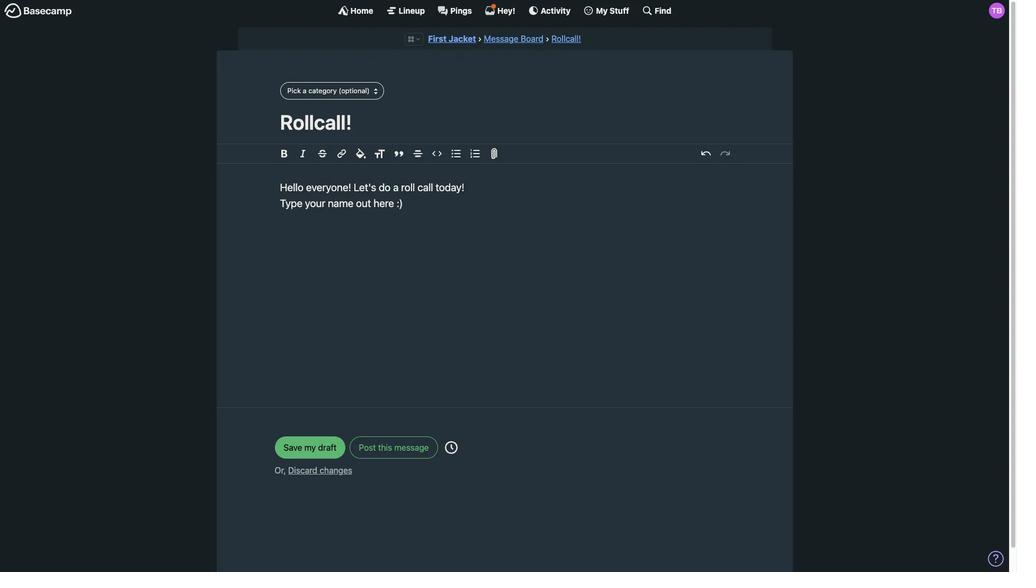 Task type: vqa. For each thing, say whether or not it's contained in the screenshot.
Brainstorm
no



Task type: locate. For each thing, give the bounding box(es) containing it.
1 horizontal spatial ›
[[546, 34, 550, 43]]

rollcall!
[[552, 34, 581, 43]]

post
[[359, 443, 376, 452]]

pick a category (optional)
[[288, 86, 370, 95]]

draft
[[318, 443, 337, 452]]

home link
[[338, 5, 373, 16]]

my
[[596, 6, 608, 15]]

activity
[[541, 6, 571, 15]]

›
[[478, 34, 482, 43], [546, 34, 550, 43]]

your
[[305, 197, 326, 209]]

0 vertical spatial a
[[303, 86, 307, 95]]

› right board
[[546, 34, 550, 43]]

:)
[[397, 197, 403, 209]]

my stuff button
[[584, 5, 630, 16]]

rollcall! link
[[552, 34, 581, 43]]

board
[[521, 34, 544, 43]]

do
[[379, 181, 391, 193]]

everyone!
[[306, 181, 351, 193]]

1 vertical spatial a
[[393, 181, 399, 193]]

discard
[[288, 466, 318, 475]]

activity link
[[528, 5, 571, 16]]

0 horizontal spatial ›
[[478, 34, 482, 43]]

main element
[[0, 0, 1010, 21]]

a
[[303, 86, 307, 95], [393, 181, 399, 193]]

hello everyone! let's do a roll call today! type your name out here :)
[[280, 181, 465, 209]]

pick
[[288, 86, 301, 95]]

› right jacket
[[478, 34, 482, 43]]

Write away… text field
[[248, 164, 761, 395]]

tyler black image
[[990, 3, 1005, 19]]

2 › from the left
[[546, 34, 550, 43]]

0 horizontal spatial a
[[303, 86, 307, 95]]

a inside "hello everyone! let's do a roll call today! type your name out here :)"
[[393, 181, 399, 193]]

a right pick
[[303, 86, 307, 95]]

1 horizontal spatial a
[[393, 181, 399, 193]]

save my draft button
[[275, 437, 346, 459]]

a right do
[[393, 181, 399, 193]]

out
[[356, 197, 371, 209]]



Task type: describe. For each thing, give the bounding box(es) containing it.
this
[[378, 443, 392, 452]]

post this message button
[[350, 437, 438, 459]]

hey!
[[498, 6, 516, 15]]

jacket
[[449, 34, 476, 43]]

category
[[309, 86, 337, 95]]

find button
[[642, 5, 672, 16]]

home
[[351, 6, 373, 15]]

a inside pick a category (optional) button
[[303, 86, 307, 95]]

discard changes link
[[288, 466, 352, 475]]

today!
[[436, 181, 465, 193]]

my stuff
[[596, 6, 630, 15]]

or,
[[275, 466, 286, 475]]

lineup
[[399, 6, 425, 15]]

lineup link
[[386, 5, 425, 16]]

message
[[484, 34, 519, 43]]

call
[[418, 181, 433, 193]]

hello
[[280, 181, 304, 193]]

name
[[328, 197, 354, 209]]

first jacket
[[428, 34, 476, 43]]

schedule this to post later image
[[445, 441, 458, 454]]

message
[[395, 443, 429, 452]]

Type a title… text field
[[280, 110, 730, 134]]

find
[[655, 6, 672, 15]]

(optional)
[[339, 86, 370, 95]]

› message board › rollcall!
[[478, 34, 581, 43]]

save my draft
[[284, 443, 337, 452]]

switch accounts image
[[4, 3, 72, 19]]

1 › from the left
[[478, 34, 482, 43]]

changes
[[320, 466, 352, 475]]

or, discard changes
[[275, 466, 352, 475]]

save
[[284, 443, 302, 452]]

here
[[374, 197, 394, 209]]

hey! button
[[485, 4, 516, 16]]

message board link
[[484, 34, 544, 43]]

roll
[[401, 181, 415, 193]]

pings button
[[438, 5, 472, 16]]

stuff
[[610, 6, 630, 15]]

post this message
[[359, 443, 429, 452]]

my
[[305, 443, 316, 452]]

pings
[[451, 6, 472, 15]]

pick a category (optional) button
[[280, 82, 384, 100]]

let's
[[354, 181, 376, 193]]

first
[[428, 34, 447, 43]]

type
[[280, 197, 303, 209]]

first jacket link
[[428, 34, 476, 43]]



